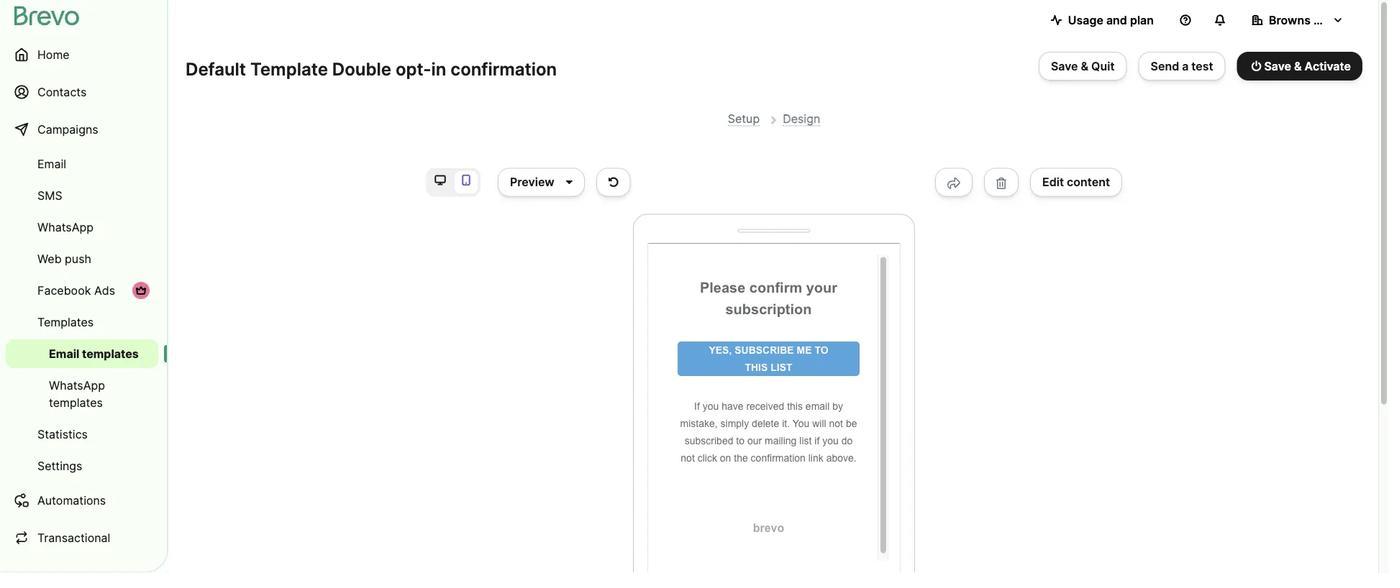 Task type: vqa. For each thing, say whether or not it's contained in the screenshot.
Automations
yes



Task type: locate. For each thing, give the bounding box(es) containing it.
& inside button
[[1294, 59, 1302, 73]]

templates up statistics link
[[49, 396, 103, 410]]

automations link
[[6, 483, 158, 518]]

settings link
[[6, 452, 158, 481]]

whatsapp up web push
[[37, 220, 94, 234]]

save & quit
[[1051, 59, 1115, 73]]

&
[[1081, 59, 1088, 73], [1294, 59, 1302, 73]]

templates for whatsapp templates
[[49, 396, 103, 410]]

content
[[1067, 175, 1110, 189]]

0 vertical spatial email
[[37, 157, 66, 171]]

1 horizontal spatial &
[[1294, 59, 1302, 73]]

0 horizontal spatial save
[[1051, 59, 1078, 73]]

1 vertical spatial templates
[[49, 396, 103, 410]]

facebook ads link
[[6, 276, 158, 305]]

a
[[1182, 59, 1189, 73]]

opt-
[[396, 58, 431, 79]]

save
[[1051, 59, 1078, 73], [1264, 59, 1291, 73]]

default
[[186, 58, 246, 79]]

template
[[250, 58, 328, 79]]

templates link
[[6, 308, 158, 337]]

whatsapp inside whatsapp link
[[37, 220, 94, 234]]

automations
[[37, 493, 106, 508]]

email for email templates
[[49, 347, 79, 361]]

usage
[[1068, 13, 1103, 27]]

settings
[[37, 459, 82, 473]]

enterprise
[[1313, 13, 1371, 27]]

save & activate button
[[1237, 52, 1362, 81]]

2 & from the left
[[1294, 59, 1302, 73]]

send a test
[[1151, 59, 1213, 73]]

& left quit
[[1081, 59, 1088, 73]]

whatsapp down email templates link
[[49, 378, 105, 392]]

campaigns
[[37, 122, 98, 136]]

design link
[[783, 112, 820, 126]]

caret down image
[[566, 177, 573, 188]]

email down templates
[[49, 347, 79, 361]]

& left activate at right top
[[1294, 59, 1302, 73]]

templates
[[82, 347, 139, 361], [49, 396, 103, 410]]

statistics
[[37, 427, 88, 441]]

save left quit
[[1051, 59, 1078, 73]]

0 horizontal spatial &
[[1081, 59, 1088, 73]]

save right power off image
[[1264, 59, 1291, 73]]

test
[[1192, 59, 1213, 73]]

design
[[783, 112, 820, 126]]

save for save & activate
[[1264, 59, 1291, 73]]

0 vertical spatial templates
[[82, 347, 139, 361]]

save inside button
[[1264, 59, 1291, 73]]

sms link
[[6, 181, 158, 210]]

whatsapp inside whatsapp templates link
[[49, 378, 105, 392]]

email
[[37, 157, 66, 171], [49, 347, 79, 361]]

and
[[1106, 13, 1127, 27]]

whatsapp templates link
[[6, 371, 158, 417]]

edit content
[[1042, 175, 1110, 189]]

templates inside whatsapp templates
[[49, 396, 103, 410]]

& inside button
[[1081, 59, 1088, 73]]

ads
[[94, 283, 115, 297]]

1 save from the left
[[1051, 59, 1078, 73]]

1 & from the left
[[1081, 59, 1088, 73]]

preview
[[510, 175, 554, 189]]

2 save from the left
[[1264, 59, 1291, 73]]

whatsapp
[[37, 220, 94, 234], [49, 378, 105, 392]]

1 horizontal spatial save
[[1264, 59, 1291, 73]]

email for email
[[37, 157, 66, 171]]

0 vertical spatial whatsapp
[[37, 220, 94, 234]]

save & quit button
[[1039, 52, 1127, 81]]

1 vertical spatial whatsapp
[[49, 378, 105, 392]]

email up sms
[[37, 157, 66, 171]]

1 vertical spatial email
[[49, 347, 79, 361]]

quit
[[1091, 59, 1115, 73]]

facebook ads
[[37, 283, 115, 297]]

whatsapp for whatsapp
[[37, 220, 94, 234]]

& for activate
[[1294, 59, 1302, 73]]

templates down templates link
[[82, 347, 139, 361]]

facebook
[[37, 283, 91, 297]]

transactional
[[37, 531, 110, 545]]

usage and plan button
[[1039, 6, 1165, 35]]

web push
[[37, 252, 91, 266]]

email link
[[6, 150, 158, 178]]

email templates
[[49, 347, 139, 361]]

transactional link
[[6, 521, 158, 555]]

save inside button
[[1051, 59, 1078, 73]]



Task type: describe. For each thing, give the bounding box(es) containing it.
campaigns link
[[6, 112, 158, 147]]

contacts link
[[6, 75, 158, 109]]

statistics link
[[6, 420, 158, 449]]

save for save & quit
[[1051, 59, 1078, 73]]

plan
[[1130, 13, 1154, 27]]

double
[[332, 58, 391, 79]]

browns enterprise button
[[1240, 6, 1371, 35]]

in
[[431, 58, 446, 79]]

whatsapp templates
[[49, 378, 105, 410]]

whatsapp for whatsapp templates
[[49, 378, 105, 392]]

templates for email templates
[[82, 347, 139, 361]]

home link
[[6, 37, 158, 72]]

send a test button
[[1138, 52, 1226, 81]]

edit content button
[[1030, 168, 1122, 197]]

templates
[[37, 315, 94, 329]]

web
[[37, 252, 62, 266]]

browns enterprise
[[1269, 13, 1371, 27]]

usage and plan
[[1068, 13, 1154, 27]]

confirmation
[[451, 58, 557, 79]]

whatsapp link
[[6, 213, 158, 242]]

rotate left image
[[608, 177, 618, 188]]

preview button
[[498, 168, 585, 197]]

browns
[[1269, 13, 1311, 27]]

sms
[[37, 188, 62, 202]]

power off image
[[1251, 60, 1261, 72]]

email templates link
[[6, 340, 158, 368]]

save & activate
[[1264, 59, 1351, 73]]

push
[[65, 252, 91, 266]]

default template double opt-in confirmation
[[186, 58, 557, 79]]

setup
[[728, 112, 760, 126]]

activate
[[1305, 59, 1351, 73]]

send
[[1151, 59, 1179, 73]]

& for quit
[[1081, 59, 1088, 73]]

home
[[37, 47, 70, 62]]

setup link
[[728, 112, 760, 126]]

web push link
[[6, 245, 158, 273]]

edit
[[1042, 175, 1064, 189]]

contacts
[[37, 85, 87, 99]]

left___rvooi image
[[135, 285, 147, 296]]



